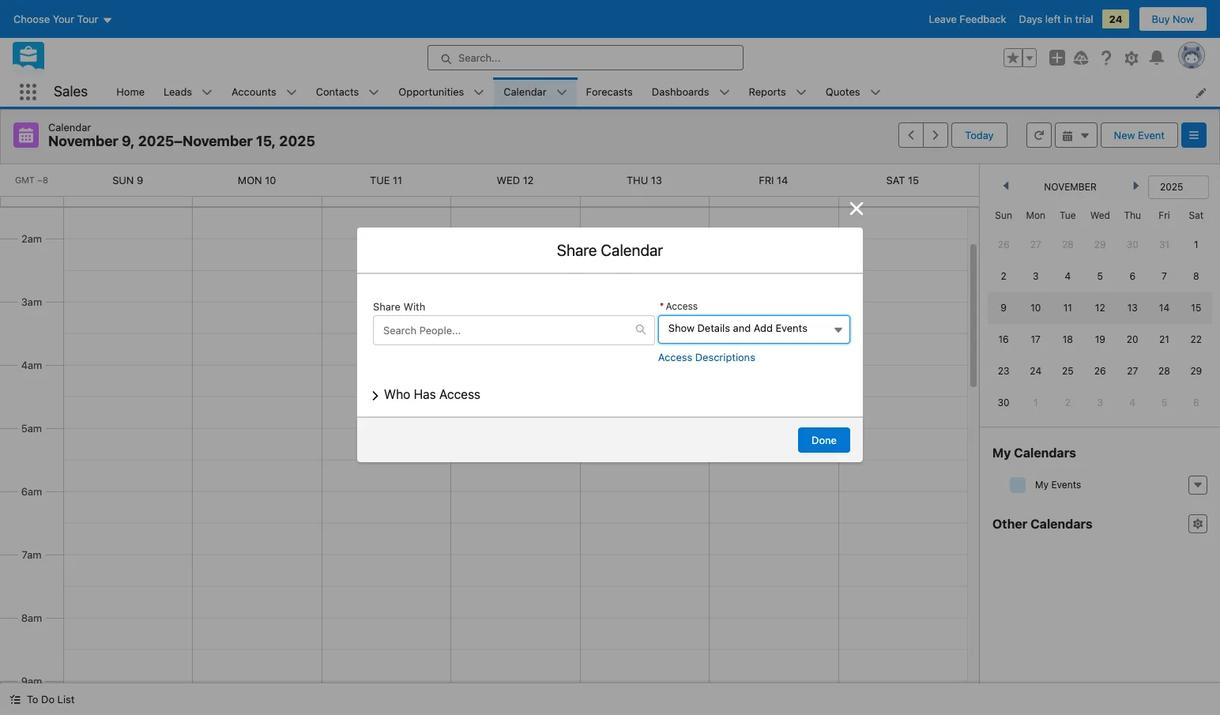 Task type: locate. For each thing, give the bounding box(es) containing it.
0 horizontal spatial thu
[[627, 174, 649, 187]]

wed inside grid
[[1091, 210, 1111, 221]]

1 horizontal spatial tue
[[1060, 210, 1077, 221]]

other
[[993, 517, 1028, 531]]

dashboards link
[[643, 77, 719, 107]]

november
[[48, 133, 118, 149], [1045, 181, 1097, 193]]

wed 12 button
[[497, 174, 534, 187]]

6 left "7"
[[1130, 270, 1136, 282]]

0 vertical spatial 10
[[265, 174, 276, 187]]

mon inside grid
[[1027, 210, 1046, 221]]

wed for wed 12
[[497, 174, 520, 187]]

1 horizontal spatial 11
[[1064, 302, 1073, 314]]

details
[[698, 322, 731, 335]]

2 text default image from the top
[[1193, 519, 1204, 530]]

2025–november
[[138, 133, 253, 149]]

1 horizontal spatial fri
[[1159, 210, 1171, 221]]

2
[[1001, 270, 1007, 282], [1066, 397, 1071, 409]]

1 vertical spatial 29
[[1191, 365, 1203, 377]]

has
[[414, 387, 436, 401]]

0 horizontal spatial group
[[899, 123, 949, 148]]

1 horizontal spatial 30
[[1127, 239, 1139, 251]]

home link
[[107, 77, 154, 107]]

my right hide items icon
[[1036, 479, 1049, 491]]

2 up 16
[[1001, 270, 1007, 282]]

sun for sun 9
[[112, 174, 134, 187]]

my calendars
[[993, 446, 1077, 460]]

my up hide items icon
[[993, 446, 1012, 460]]

1 vertical spatial wed
[[1091, 210, 1111, 221]]

1 vertical spatial 24
[[1031, 365, 1042, 377]]

search... button
[[428, 45, 744, 70]]

1 vertical spatial 27
[[1128, 365, 1139, 377]]

new
[[1115, 129, 1136, 142]]

1 horizontal spatial calendar
[[504, 85, 547, 98]]

inverse image
[[848, 199, 867, 218]]

1 horizontal spatial 29
[[1191, 365, 1203, 377]]

9,
[[122, 133, 135, 149]]

to do list
[[27, 693, 75, 706]]

mon for mon 10
[[238, 174, 262, 187]]

1 vertical spatial 30
[[998, 397, 1010, 409]]

calendars for other calendars
[[1031, 517, 1093, 531]]

mon 10 button
[[238, 174, 276, 187]]

1 vertical spatial text default image
[[1193, 519, 1204, 530]]

contacts link
[[307, 77, 369, 107]]

2025
[[279, 133, 315, 149]]

27
[[1031, 239, 1042, 251], [1128, 365, 1139, 377]]

opportunities link
[[389, 77, 474, 107]]

1 vertical spatial 2
[[1066, 397, 1071, 409]]

1 vertical spatial access
[[658, 351, 693, 364]]

my
[[993, 446, 1012, 460], [1036, 479, 1049, 491]]

now
[[1173, 13, 1195, 25]]

1 up 8
[[1195, 239, 1199, 251]]

calendar up * on the top of the page
[[601, 241, 664, 260]]

0 horizontal spatial wed
[[497, 174, 520, 187]]

leave feedback
[[929, 13, 1007, 25]]

Access, Show Details and Add Events button
[[658, 316, 851, 344]]

2 down "25"
[[1066, 397, 1071, 409]]

0 vertical spatial thu
[[627, 174, 649, 187]]

grid
[[988, 202, 1213, 419]]

1 horizontal spatial events
[[1052, 479, 1082, 491]]

accounts link
[[222, 77, 286, 107]]

0 horizontal spatial 9
[[137, 174, 143, 187]]

11 inside grid
[[1064, 302, 1073, 314]]

19
[[1096, 334, 1106, 346]]

left
[[1046, 13, 1062, 25]]

1 horizontal spatial 6
[[1194, 397, 1200, 409]]

thu 13 button
[[627, 174, 662, 187]]

calendar down search... button
[[504, 85, 547, 98]]

1 vertical spatial 13
[[1128, 302, 1138, 314]]

to do list button
[[0, 684, 84, 716]]

29 left the 31
[[1095, 239, 1107, 251]]

Share With text field
[[374, 316, 636, 345]]

access down show
[[658, 351, 693, 364]]

1 horizontal spatial 28
[[1159, 365, 1171, 377]]

0 horizontal spatial 3
[[1033, 270, 1039, 282]]

events right "add"
[[776, 322, 808, 335]]

0 vertical spatial 12
[[523, 174, 534, 187]]

access right * on the top of the page
[[666, 301, 698, 313]]

fri 14 button
[[759, 174, 789, 187]]

text default image
[[1062, 130, 1073, 141], [1080, 130, 1091, 141], [636, 324, 647, 336], [9, 694, 21, 706]]

*
[[660, 301, 665, 313]]

0 vertical spatial sat
[[887, 174, 906, 187]]

today button
[[952, 123, 1008, 148]]

30 left the 31
[[1127, 239, 1139, 251]]

1 horizontal spatial 13
[[1128, 302, 1138, 314]]

1 text default image from the top
[[1193, 480, 1204, 491]]

thu
[[627, 174, 649, 187], [1125, 210, 1142, 221]]

sat inside grid
[[1190, 210, 1204, 221]]

10 down 15,
[[265, 174, 276, 187]]

group down days
[[1004, 48, 1037, 67]]

events down my calendars
[[1052, 479, 1082, 491]]

0 horizontal spatial sat
[[887, 174, 906, 187]]

2am
[[21, 232, 42, 245]]

calendar inside calendar november 9, 2025–november 15, 2025
[[48, 121, 91, 134]]

my for my events
[[1036, 479, 1049, 491]]

1 vertical spatial 3
[[1098, 397, 1104, 409]]

0 vertical spatial my
[[993, 446, 1012, 460]]

1 vertical spatial 1
[[1034, 397, 1039, 409]]

1 horizontal spatial 10
[[1031, 302, 1042, 314]]

group up sat 15
[[899, 123, 949, 148]]

0 horizontal spatial 26
[[998, 239, 1010, 251]]

descriptions
[[696, 351, 756, 364]]

29
[[1095, 239, 1107, 251], [1191, 365, 1203, 377]]

0 vertical spatial group
[[1004, 48, 1037, 67]]

0 vertical spatial events
[[776, 322, 808, 335]]

calendar
[[504, 85, 547, 98], [48, 121, 91, 134], [601, 241, 664, 260]]

fri
[[759, 174, 774, 187], [1159, 210, 1171, 221]]

calendars down my events
[[1031, 517, 1093, 531]]

my events
[[1036, 479, 1082, 491]]

thu inside grid
[[1125, 210, 1142, 221]]

1 horizontal spatial 12
[[1096, 302, 1106, 314]]

1 vertical spatial 9
[[1001, 302, 1007, 314]]

quotes
[[826, 85, 861, 98]]

0 vertical spatial 15
[[909, 174, 920, 187]]

1 vertical spatial 15
[[1192, 302, 1202, 314]]

1 vertical spatial my
[[1036, 479, 1049, 491]]

1 horizontal spatial thu
[[1125, 210, 1142, 221]]

1 vertical spatial 11
[[1064, 302, 1073, 314]]

0 vertical spatial 30
[[1127, 239, 1139, 251]]

4 up 18
[[1065, 270, 1072, 282]]

1 vertical spatial 26
[[1095, 365, 1107, 377]]

29 down 22
[[1191, 365, 1203, 377]]

sat for sat
[[1190, 210, 1204, 221]]

0 horizontal spatial 10
[[265, 174, 276, 187]]

1 vertical spatial 10
[[1031, 302, 1042, 314]]

24 down 17
[[1031, 365, 1042, 377]]

my for my calendars
[[993, 446, 1012, 460]]

tue for tue
[[1060, 210, 1077, 221]]

calendar inside list item
[[504, 85, 547, 98]]

18
[[1063, 334, 1074, 346]]

1 vertical spatial tue
[[1060, 210, 1077, 221]]

0 vertical spatial mon
[[238, 174, 262, 187]]

1 horizontal spatial sat
[[1190, 210, 1204, 221]]

1 vertical spatial calendars
[[1031, 517, 1093, 531]]

sat 15 button
[[887, 174, 920, 187]]

5 up 19
[[1098, 270, 1104, 282]]

1 horizontal spatial 14
[[1160, 302, 1170, 314]]

do
[[41, 693, 55, 706]]

0 vertical spatial 29
[[1095, 239, 1107, 251]]

mon for mon
[[1027, 210, 1046, 221]]

13
[[651, 174, 662, 187], [1128, 302, 1138, 314]]

opportunities list item
[[389, 77, 494, 107]]

list containing home
[[107, 77, 1221, 107]]

1 vertical spatial november
[[1045, 181, 1097, 193]]

5 down 21
[[1162, 397, 1168, 409]]

1 vertical spatial 12
[[1096, 302, 1106, 314]]

0 vertical spatial fri
[[759, 174, 774, 187]]

list
[[107, 77, 1221, 107]]

1 horizontal spatial 2
[[1066, 397, 1071, 409]]

group
[[1004, 48, 1037, 67], [899, 123, 949, 148]]

access right "has"
[[440, 387, 481, 401]]

0 vertical spatial share
[[557, 241, 597, 260]]

9 up 16
[[1001, 302, 1007, 314]]

24 right trial
[[1110, 13, 1123, 25]]

15 inside grid
[[1192, 302, 1202, 314]]

9 down calendar november 9, 2025–november 15, 2025
[[137, 174, 143, 187]]

fri for fri
[[1159, 210, 1171, 221]]

events
[[776, 322, 808, 335], [1052, 479, 1082, 491]]

0 vertical spatial 13
[[651, 174, 662, 187]]

6
[[1130, 270, 1136, 282], [1194, 397, 1200, 409]]

0 vertical spatial 14
[[777, 174, 789, 187]]

0 vertical spatial 6
[[1130, 270, 1136, 282]]

0 horizontal spatial my
[[993, 446, 1012, 460]]

share with
[[373, 301, 426, 313]]

10 inside grid
[[1031, 302, 1042, 314]]

0 horizontal spatial 28
[[1063, 239, 1074, 251]]

wed for wed
[[1091, 210, 1111, 221]]

reports
[[749, 85, 787, 98]]

1
[[1195, 239, 1199, 251], [1034, 397, 1039, 409]]

8am
[[21, 612, 42, 625]]

november inside calendar november 9, 2025–november 15, 2025
[[48, 133, 118, 149]]

1 vertical spatial 14
[[1160, 302, 1170, 314]]

1 vertical spatial 6
[[1194, 397, 1200, 409]]

1 up my calendars
[[1034, 397, 1039, 409]]

10 up 17
[[1031, 302, 1042, 314]]

share for share calendar
[[557, 241, 597, 260]]

done button
[[799, 428, 851, 453]]

0 vertical spatial 28
[[1063, 239, 1074, 251]]

1 horizontal spatial sun
[[996, 210, 1013, 221]]

with
[[404, 301, 426, 313]]

leave
[[929, 13, 957, 25]]

calendars up my events
[[1015, 446, 1077, 460]]

0 vertical spatial 1
[[1195, 239, 1199, 251]]

calendar down sales
[[48, 121, 91, 134]]

0 horizontal spatial sun
[[112, 174, 134, 187]]

1 vertical spatial calendar
[[48, 121, 91, 134]]

1 vertical spatial 5
[[1162, 397, 1168, 409]]

calendar list item
[[494, 77, 577, 107]]

fri 14
[[759, 174, 789, 187]]

1 vertical spatial sun
[[996, 210, 1013, 221]]

0 horizontal spatial calendar
[[48, 121, 91, 134]]

1 horizontal spatial my
[[1036, 479, 1049, 491]]

0 vertical spatial november
[[48, 133, 118, 149]]

sun
[[112, 174, 134, 187], [996, 210, 1013, 221]]

4
[[1065, 270, 1072, 282], [1130, 397, 1136, 409]]

3
[[1033, 270, 1039, 282], [1098, 397, 1104, 409]]

sat 15
[[887, 174, 920, 187]]

0 vertical spatial 2
[[1001, 270, 1007, 282]]

sales
[[54, 83, 88, 100]]

show details and add events
[[669, 322, 808, 335]]

0 horizontal spatial november
[[48, 133, 118, 149]]

gmt
[[15, 175, 35, 185]]

1 horizontal spatial 15
[[1192, 302, 1202, 314]]

text default image
[[1193, 480, 1204, 491], [1193, 519, 1204, 530]]

calendars
[[1015, 446, 1077, 460], [1031, 517, 1093, 531]]

6 down 22
[[1194, 397, 1200, 409]]

share for share with
[[373, 301, 401, 313]]

0 vertical spatial calendars
[[1015, 446, 1077, 460]]

10
[[265, 174, 276, 187], [1031, 302, 1042, 314]]

30 down the 23
[[998, 397, 1010, 409]]

0 horizontal spatial mon
[[238, 174, 262, 187]]

4 down 20
[[1130, 397, 1136, 409]]

grid containing sun
[[988, 202, 1213, 419]]

0 vertical spatial wed
[[497, 174, 520, 187]]

12 inside grid
[[1096, 302, 1106, 314]]

2 horizontal spatial calendar
[[601, 241, 664, 260]]

3 up 17
[[1033, 270, 1039, 282]]

3 down 19
[[1098, 397, 1104, 409]]

1 vertical spatial 28
[[1159, 365, 1171, 377]]

0 horizontal spatial share
[[373, 301, 401, 313]]

0 vertical spatial calendar
[[504, 85, 547, 98]]



Task type: describe. For each thing, give the bounding box(es) containing it.
days
[[1020, 13, 1043, 25]]

events inside button
[[776, 322, 808, 335]]

calendar for calendar november 9, 2025–november 15, 2025
[[48, 121, 91, 134]]

home
[[116, 85, 145, 98]]

2 vertical spatial calendar
[[601, 241, 664, 260]]

−8
[[37, 175, 48, 185]]

days left in trial
[[1020, 13, 1094, 25]]

accounts
[[232, 85, 276, 98]]

0 horizontal spatial 24
[[1031, 365, 1042, 377]]

0 vertical spatial 26
[[998, 239, 1010, 251]]

calendar link
[[494, 77, 556, 107]]

25
[[1063, 365, 1074, 377]]

wed 12
[[497, 174, 534, 187]]

1 horizontal spatial november
[[1045, 181, 1097, 193]]

0 horizontal spatial 15
[[909, 174, 920, 187]]

0 horizontal spatial 30
[[998, 397, 1010, 409]]

17
[[1031, 334, 1041, 346]]

reports link
[[740, 77, 796, 107]]

1 horizontal spatial 5
[[1162, 397, 1168, 409]]

to
[[27, 693, 38, 706]]

quotes list item
[[817, 77, 891, 107]]

0 horizontal spatial 29
[[1095, 239, 1107, 251]]

forecasts link
[[577, 77, 643, 107]]

0 vertical spatial 5
[[1098, 270, 1104, 282]]

1 horizontal spatial 27
[[1128, 365, 1139, 377]]

20
[[1127, 334, 1139, 346]]

accounts list item
[[222, 77, 307, 107]]

other calendars
[[993, 517, 1093, 531]]

event
[[1139, 129, 1165, 142]]

fri for fri 14
[[759, 174, 774, 187]]

hide items image
[[1010, 477, 1026, 493]]

thu for thu
[[1125, 210, 1142, 221]]

0 vertical spatial 4
[[1065, 270, 1072, 282]]

0 horizontal spatial 12
[[523, 174, 534, 187]]

who has access
[[384, 387, 481, 401]]

calendars for my calendars
[[1015, 446, 1077, 460]]

who
[[384, 387, 411, 401]]

calendar for calendar
[[504, 85, 547, 98]]

2 vertical spatial access
[[440, 387, 481, 401]]

dashboards list item
[[643, 77, 740, 107]]

buy now button
[[1139, 6, 1208, 32]]

buy
[[1152, 13, 1171, 25]]

1 vertical spatial events
[[1052, 479, 1082, 491]]

6am
[[21, 485, 42, 498]]

0 vertical spatial 27
[[1031, 239, 1042, 251]]

text default image inside to do list button
[[9, 694, 21, 706]]

mon 10
[[238, 174, 276, 187]]

1 horizontal spatial 26
[[1095, 365, 1107, 377]]

1 horizontal spatial 3
[[1098, 397, 1104, 409]]

0 horizontal spatial 6
[[1130, 270, 1136, 282]]

sun for sun
[[996, 210, 1013, 221]]

0 horizontal spatial 14
[[777, 174, 789, 187]]

31
[[1160, 239, 1170, 251]]

15,
[[256, 133, 276, 149]]

thu for thu 13
[[627, 174, 649, 187]]

new event button
[[1101, 123, 1179, 148]]

list
[[57, 693, 75, 706]]

sat for sat 15
[[887, 174, 906, 187]]

9am
[[21, 675, 42, 688]]

1 horizontal spatial group
[[1004, 48, 1037, 67]]

0 vertical spatial access
[[666, 301, 698, 313]]

7
[[1162, 270, 1168, 282]]

forecasts
[[586, 85, 633, 98]]

22
[[1191, 334, 1203, 346]]

16
[[999, 334, 1009, 346]]

contacts
[[316, 85, 359, 98]]

today
[[966, 129, 994, 142]]

8
[[1194, 270, 1200, 282]]

buy now
[[1152, 13, 1195, 25]]

share calendar
[[557, 241, 664, 260]]

leads
[[164, 85, 192, 98]]

who has access link
[[370, 387, 481, 401]]

0 vertical spatial 3
[[1033, 270, 1039, 282]]

calendar november 9, 2025–november 15, 2025
[[48, 121, 315, 149]]

leads link
[[154, 77, 202, 107]]

0 vertical spatial 11
[[393, 174, 402, 187]]

in
[[1064, 13, 1073, 25]]

contacts list item
[[307, 77, 389, 107]]

add
[[754, 322, 773, 335]]

13 inside grid
[[1128, 302, 1138, 314]]

sun 9
[[112, 174, 143, 187]]

0 horizontal spatial 13
[[651, 174, 662, 187]]

1 vertical spatial 4
[[1130, 397, 1136, 409]]

access descriptions link
[[658, 351, 756, 364]]

9 inside grid
[[1001, 302, 1007, 314]]

0 vertical spatial 9
[[137, 174, 143, 187]]

dashboards
[[652, 85, 710, 98]]

14 inside grid
[[1160, 302, 1170, 314]]

1 vertical spatial group
[[899, 123, 949, 148]]

21
[[1160, 334, 1170, 346]]

feedback
[[960, 13, 1007, 25]]

reports list item
[[740, 77, 817, 107]]

0 horizontal spatial 1
[[1034, 397, 1039, 409]]

5am
[[21, 422, 42, 435]]

new event
[[1115, 129, 1165, 142]]

tue 11 button
[[370, 174, 402, 187]]

7am
[[22, 549, 42, 561]]

opportunities
[[399, 85, 464, 98]]

search...
[[459, 51, 501, 64]]

0 horizontal spatial 2
[[1001, 270, 1007, 282]]

tue 11
[[370, 174, 402, 187]]

done
[[812, 434, 837, 447]]

* access
[[660, 301, 698, 313]]

1 horizontal spatial 24
[[1110, 13, 1123, 25]]

quotes link
[[817, 77, 870, 107]]

1 horizontal spatial 1
[[1195, 239, 1199, 251]]

show
[[669, 322, 695, 335]]

23
[[998, 365, 1010, 377]]

tue for tue 11
[[370, 174, 390, 187]]

sun 9 button
[[112, 174, 143, 187]]

3am
[[21, 296, 42, 308]]

leads list item
[[154, 77, 222, 107]]

trial
[[1076, 13, 1094, 25]]

and
[[733, 322, 751, 335]]

access descriptions
[[658, 351, 756, 364]]



Task type: vqa. For each thing, say whether or not it's contained in the screenshot.
the rightmost 29
yes



